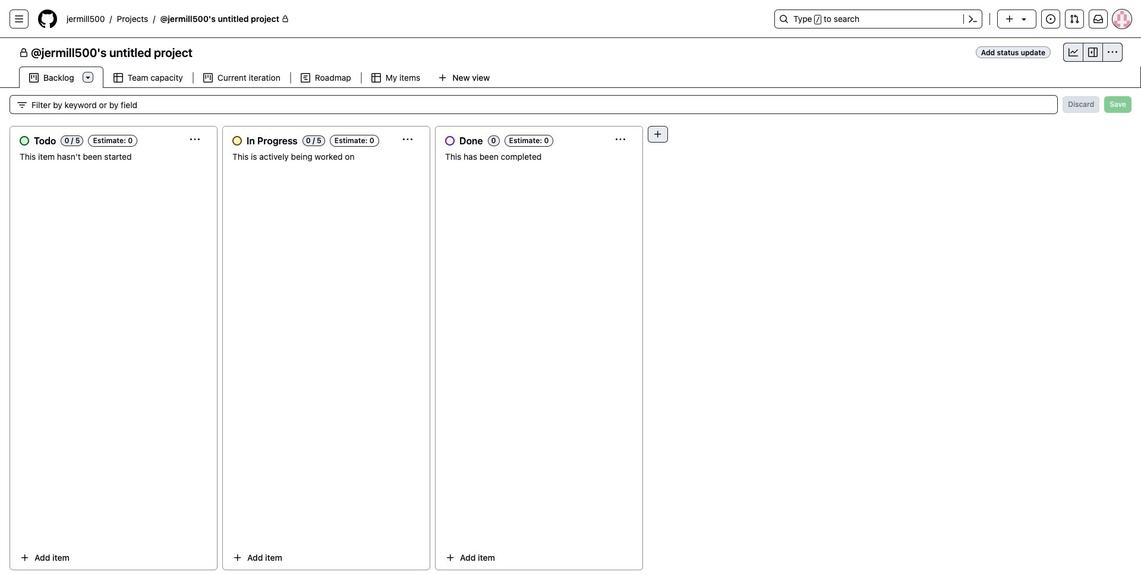 Task type: vqa. For each thing, say whether or not it's contained in the screenshot.
Trail at the bottom of page
no



Task type: describe. For each thing, give the bounding box(es) containing it.
git pull request image
[[1070, 14, 1080, 24]]

project navigation
[[0, 38, 1142, 67]]

sc 9kayk9 0 image inside the view filters region
[[17, 100, 27, 110]]

plus image
[[1006, 14, 1015, 24]]

triangle down image
[[1020, 14, 1029, 24]]

lock image
[[282, 15, 289, 23]]

notifications image
[[1094, 14, 1104, 24]]

view filters region
[[10, 95, 1132, 114]]



Task type: locate. For each thing, give the bounding box(es) containing it.
Filter by keyword or by field field
[[32, 96, 1048, 114]]

homepage image
[[38, 10, 57, 29]]

issue opened image
[[1047, 14, 1056, 24]]

list
[[62, 10, 768, 29]]

command palette image
[[969, 14, 978, 24]]

sc 9kayk9 0 image
[[1069, 48, 1079, 57], [19, 48, 29, 58], [29, 73, 39, 83], [371, 73, 381, 83]]

tab list
[[19, 67, 517, 89]]

tab panel
[[0, 88, 1142, 576]]

sc 9kayk9 0 image
[[1089, 48, 1098, 57], [1108, 48, 1118, 57], [113, 73, 123, 83], [203, 73, 213, 83], [301, 73, 310, 83], [17, 100, 27, 110]]

view options for backlog image
[[83, 73, 93, 82]]



